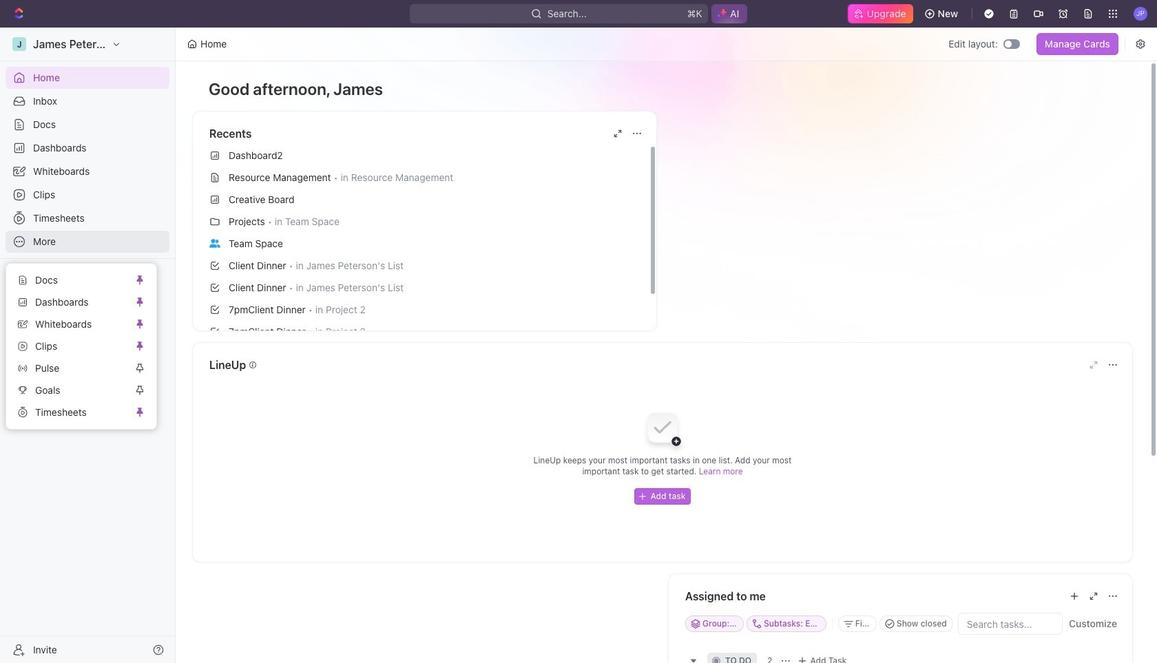 Task type: describe. For each thing, give the bounding box(es) containing it.
user group image
[[209, 239, 220, 248]]

tree inside sidebar navigation
[[6, 310, 169, 402]]



Task type: vqa. For each thing, say whether or not it's contained in the screenshot.
tree
yes



Task type: locate. For each thing, give the bounding box(es) containing it.
tree
[[6, 310, 169, 402]]

sidebar navigation
[[0, 28, 176, 663]]

Search tasks... text field
[[959, 614, 1062, 634]]



